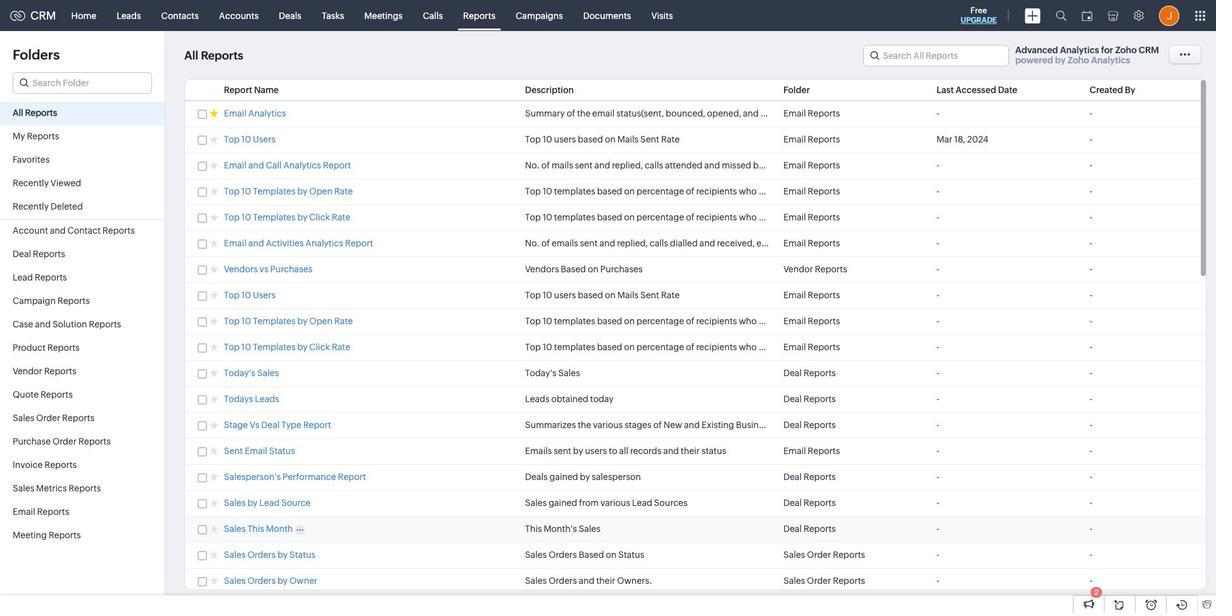 Task type: vqa. For each thing, say whether or not it's contained in the screenshot.
the 'logo' on the top left of page
yes



Task type: locate. For each thing, give the bounding box(es) containing it.
profile image
[[1159, 5, 1179, 26]]

Search Folder text field
[[13, 73, 151, 93]]

Search All Reports text field
[[864, 46, 1008, 66]]

logo image
[[10, 10, 25, 21]]

calendar image
[[1082, 10, 1093, 21]]



Task type: describe. For each thing, give the bounding box(es) containing it.
create menu image
[[1025, 8, 1041, 23]]

search element
[[1048, 0, 1074, 31]]

profile element
[[1151, 0, 1187, 31]]

search image
[[1056, 10, 1067, 21]]

create menu element
[[1017, 0, 1048, 31]]



